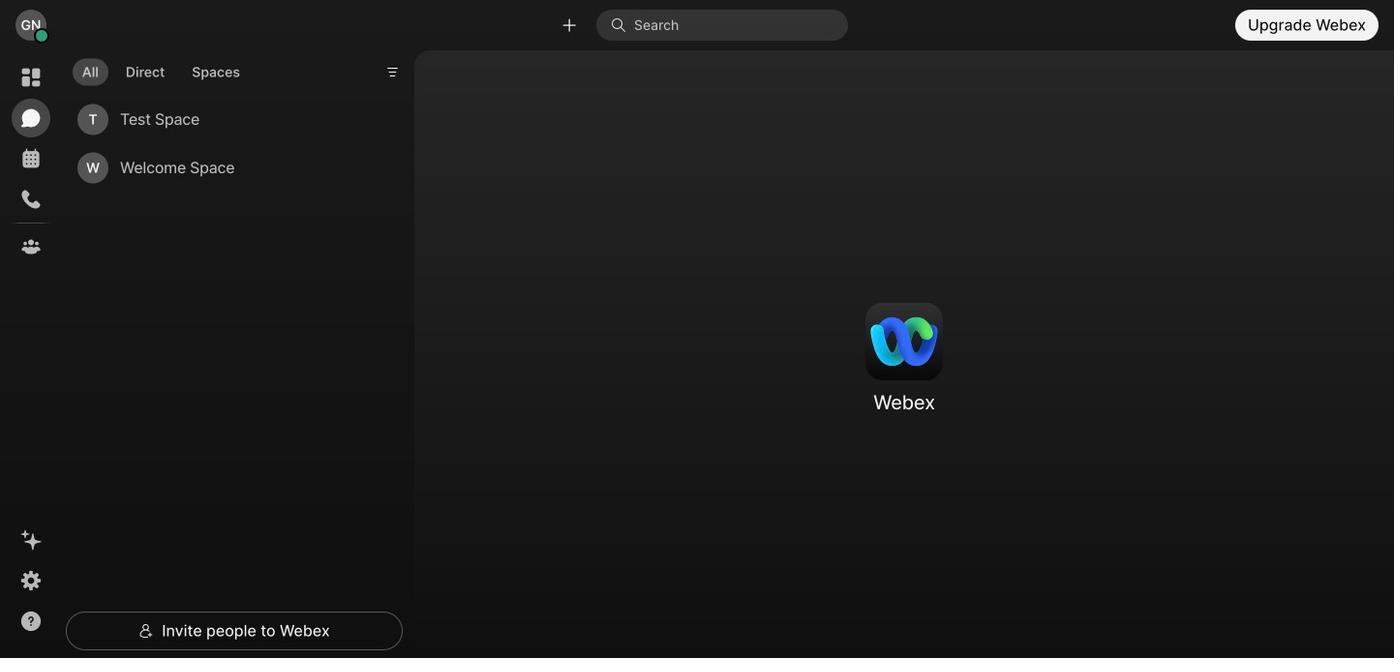Task type: vqa. For each thing, say whether or not it's contained in the screenshot.
'navigation' at the left of the page
yes



Task type: describe. For each thing, give the bounding box(es) containing it.
welcome space list item
[[70, 144, 387, 192]]



Task type: locate. For each thing, give the bounding box(es) containing it.
webex tab list
[[12, 58, 50, 266]]

tab list
[[68, 47, 254, 91]]

test space list item
[[70, 95, 387, 144]]

navigation
[[0, 50, 62, 659]]



